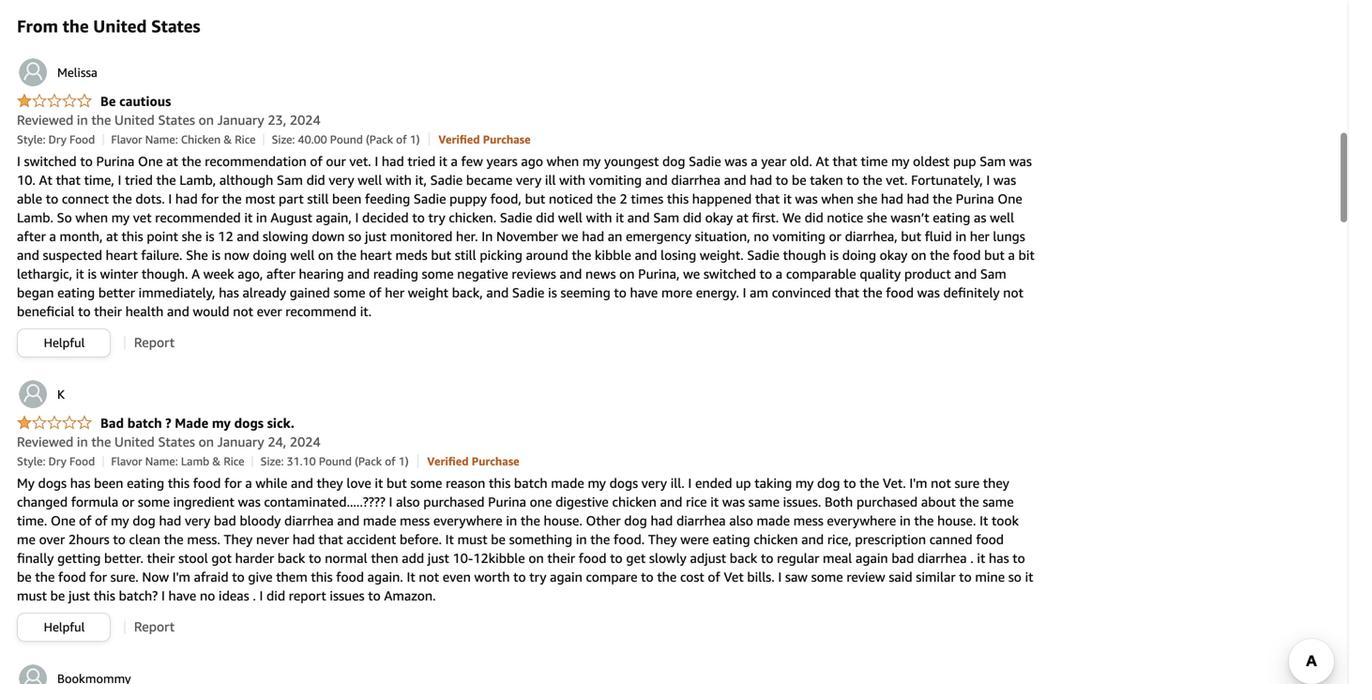 Task type: vqa. For each thing, say whether or not it's contained in the screenshot.
picking
yes



Task type: describe. For each thing, give the bounding box(es) containing it.
0 horizontal spatial for
[[90, 569, 107, 585]]

of left vet
[[708, 569, 721, 585]]

report link for it
[[134, 335, 175, 350]]

size: for 23,
[[272, 133, 295, 146]]

1) for tried
[[410, 133, 420, 146]]

1 vertical spatial after
[[267, 266, 295, 282]]

verified purchase link for reason
[[427, 453, 520, 468]]

and up happened
[[724, 172, 747, 188]]

2 same from the left
[[983, 494, 1014, 510]]

ago
[[521, 153, 543, 169]]

able
[[17, 191, 42, 206]]

of up '2hours'
[[79, 513, 92, 528]]

it.
[[360, 304, 372, 319]]

love
[[347, 475, 371, 491]]

verified purchase link for few
[[439, 131, 531, 146]]

very down our
[[329, 172, 354, 188]]

1 vertical spatial vet.
[[886, 172, 908, 188]]

2 back from the left
[[730, 550, 758, 566]]

2 they from the left
[[648, 532, 677, 547]]

size: 40.00 pound (pack of 1)
[[272, 133, 420, 146]]

fluid
[[925, 229, 952, 244]]

1 vertical spatial also
[[730, 513, 754, 528]]

on down kibble
[[620, 266, 635, 282]]

ideas
[[219, 588, 249, 603]]

seeming
[[561, 285, 611, 300]]

the up stool
[[164, 532, 184, 547]]

ago,
[[238, 266, 263, 282]]

sadie up happened
[[689, 153, 721, 169]]

k
[[57, 387, 65, 402]]

was up we
[[795, 191, 818, 206]]

2 horizontal spatial at
[[737, 210, 749, 225]]

well up feeding
[[358, 172, 382, 188]]

so inside i switched to purina one at the recommendation of our vet. i had tried it a few years ago when my youngest dog sadie was a year old. at that time my oldest pup sam was 10.  at that time, i tried the lamb, although sam did very well with it, sadie became very ill with vomiting and diarrhea and had to be taken to the vet. fortunately, i was able to connect the dots. i had for the most part still been feeding sadie puppy food, but noticed the 2 times this happened that it was when she had had the purina one lamb. so when my vet recommended it in august again, i decided to try chicken. sadie did well with it and sam did okay at first.  we did notice she wasn't eating as well after a month, at this point she is 12 and slowing down so just monitored her. in november we had an emergency situation, no vomiting or diarrhea, but fluid in her lungs and suspected heart failure. she is now doing well on the heart meds but still picking around the kibble and losing weight. sadie though is doing okay on the food but a bit lethargic, it is winter though. a week ago, after hearing and reading some negative reviews and news on purina, we switched to a comparable quality product and sam began eating better immediately, has already gained some of her weight back, and sadie is seeming to have more energy.  i am convinced that the food was definitely not beneficial to their health and would not ever recommend it.
[[348, 229, 362, 244]]

1 horizontal spatial when
[[547, 153, 579, 169]]

i left am
[[743, 285, 747, 300]]

have inside my dogs has been eating this food for a while and they love it but some reason this batch made my dogs very ill. i ended up taking my dog to the vet.  i'm not sure they changed formula or some ingredient was contaminated.....???? i also purchased purina one digestive chicken and rice it was same issues.  both purchased about the  same time.  one of of my dog had very bad bloody diarrhea and made mess everywhere in the house. other dog had diarrhea also made mess everywhere in the house. it took me over 2hours to clean the mess. they never had that accident before. it must be something in the food. they were eating chicken and rice, prescription canned food finally getting better.  their stool got harder back to normal  then add just 10-12kibble  on their food to get slowly adjust back to regular meal again bad diarrhea . it has to be the food for sure.  now i'm afraid to give them this food again.  it not even worth to try again compare to the cost of vet bills.  i saw some review said similar to mine so it must be just this batch? i have no ideas . i did report issues to amazon.
[[168, 588, 196, 603]]

ingredient
[[173, 494, 235, 510]]

0 horizontal spatial chicken
[[612, 494, 657, 510]]

0 vertical spatial at
[[816, 153, 830, 169]]

ill
[[545, 172, 556, 188]]

2 horizontal spatial dogs
[[610, 475, 638, 491]]

(pack for love
[[355, 455, 382, 468]]

give
[[248, 569, 273, 585]]

1 horizontal spatial one
[[138, 153, 163, 169]]

already
[[243, 285, 286, 300]]

1 vertical spatial one
[[998, 191, 1023, 206]]

a left few
[[451, 153, 458, 169]]

it down 2
[[616, 210, 624, 225]]

eating up beneficial
[[57, 285, 95, 300]]

my up digestive
[[588, 475, 606, 491]]

that up connect
[[56, 172, 81, 188]]

regular
[[777, 550, 820, 566]]

the down fortunately,
[[933, 191, 953, 206]]

0 horizontal spatial it
[[407, 569, 415, 585]]

and down the emergency
[[635, 247, 657, 263]]

0 horizontal spatial just
[[68, 588, 90, 603]]

part
[[279, 191, 304, 206]]

oldest
[[913, 153, 950, 169]]

that inside my dogs has been eating this food for a while and they love it but some reason this batch made my dogs very ill. i ended up taking my dog to the vet.  i'm not sure they changed formula or some ingredient was contaminated.....???? i also purchased purina one digestive chicken and rice it was same issues.  both purchased about the  same time.  one of of my dog had very bad bloody diarrhea and made mess everywhere in the house. other dog had diarrhea also made mess everywhere in the house. it took me over 2hours to clean the mess. they never had that accident before. it must be something in the food. they were eating chicken and rice, prescription canned food finally getting better.  their stool got harder back to normal  then add just 10-12kibble  on their food to get slowly adjust back to regular meal again bad diarrhea . it has to be the food for sure.  now i'm afraid to give them this food again.  it not even worth to try again compare to the cost of vet bills.  i saw some review said similar to mine so it must be just this batch? i have no ideas . i did report issues to amazon.
[[319, 532, 343, 547]]

was up bloody
[[238, 494, 261, 510]]

compare
[[586, 569, 638, 585]]

got
[[212, 550, 232, 566]]

dry for dogs
[[48, 455, 67, 468]]

times
[[631, 191, 664, 206]]

while
[[256, 475, 288, 491]]

canned
[[930, 532, 973, 547]]

0 vertical spatial at
[[166, 153, 178, 169]]

better.
[[104, 550, 144, 566]]

1 vertical spatial tried
[[125, 172, 153, 188]]

for inside i switched to purina one at the recommendation of our vet. i had tried it a few years ago when my youngest dog sadie was a year old. at that time my oldest pup sam was 10.  at that time, i tried the lamb, although sam did very well with it, sadie became very ill with vomiting and diarrhea and had to be taken to the vet. fortunately, i was able to connect the dots. i had for the most part still been feeding sadie puppy food, but noticed the 2 times this happened that it was when she had had the purina one lamb. so when my vet recommended it in august again, i decided to try chicken. sadie did well with it and sam did okay at first.  we did notice she wasn't eating as well after a month, at this point she is 12 and slowing down so just monitored her. in november we had an emergency situation, no vomiting or diarrhea, but fluid in her lungs and suspected heart failure. she is now doing well on the heart meds but still picking around the kibble and losing weight. sadie though is doing okay on the food but a bit lethargic, it is winter though. a week ago, after hearing and reading some negative reviews and news on purina, we switched to a comparable quality product and sam began eating better immediately, has already gained some of her weight back, and sadie is seeming to have more energy.  i am convinced that the food was definitely not beneficial to their health and would not ever recommend it.
[[201, 191, 219, 206]]

helpful for i switched to purina one at the recommendation of our vet. i had tried it a few years ago when my youngest dog sadie was a year old. at that time my oldest pup sam was 10.  at that time, i tried the lamb, although sam did very well with it, sadie became very ill with vomiting and diarrhea and had to be taken to the vet. fortunately, i was able to connect the dots. i had for the most part still been feeding sadie puppy food, but noticed the 2 times this happened that it was when she had had the purina one lamb. so when my vet recommended it in august again, i decided to try chicken. sadie did well with it and sam did okay at first.  we did notice she wasn't eating as well after a month, at this point she is 12 and slowing down so just monitored her. in november we had an emergency situation, no vomiting or diarrhea, but fluid in her lungs and suspected heart failure. she is now doing well on the heart meds but still picking around the kibble and losing weight. sadie though is doing okay on the food but a bit lethargic, it is winter though. a week ago, after hearing and reading some negative reviews and news on purina, we switched to a comparable quality product and sam began eating better immediately, has already gained some of her weight back, and sadie is seeming to have more energy.  i am convinced that the food was definitely not beneficial to their health and would not ever recommend it.
[[44, 336, 85, 350]]

few
[[461, 153, 483, 169]]

0 vertical spatial switched
[[24, 153, 77, 169]]

1 vertical spatial vomiting
[[773, 229, 826, 244]]

helpful link for i switched to purina one at the recommendation of our vet. i had tried it a few years ago when my youngest dog sadie was a year old. at that time my oldest pup sam was 10.  at that time, i tried the lamb, although sam did very well with it, sadie became very ill with vomiting and diarrhea and had to be taken to the vet. fortunately, i was able to connect the dots. i had for the most part still been feeding sadie puppy food, but noticed the 2 times this happened that it was when she had had the purina one lamb. so when my vet recommended it in august again, i decided to try chicken. sadie did well with it and sam did okay at first.  we did notice she wasn't eating as well after a month, at this point she is 12 and slowing down so just monitored her. in november we had an emergency situation, no vomiting or diarrhea, but fluid in her lungs and suspected heart failure. she is now doing well on the heart meds but still picking around the kibble and losing weight. sadie though is doing okay on the food but a bit lethargic, it is winter though. a week ago, after hearing and reading some negative reviews and news on purina, we switched to a comparable quality product and sam began eating better immediately, has already gained some of her weight back, and sadie is seeming to have more energy.  i am convinced that the food was definitely not beneficial to their health and would not ever recommend it.
[[18, 329, 110, 357]]

to down news
[[614, 285, 627, 300]]

and left reading
[[348, 266, 370, 282]]

melissa
[[57, 65, 98, 80]]

diarrhea inside i switched to purina one at the recommendation of our vet. i had tried it a few years ago when my youngest dog sadie was a year old. at that time my oldest pup sam was 10.  at that time, i tried the lamb, although sam did very well with it, sadie became very ill with vomiting and diarrhea and had to be taken to the vet. fortunately, i was able to connect the dots. i had for the most part still been feeding sadie puppy food, but noticed the 2 times this happened that it was when she had had the purina one lamb. so when my vet recommended it in august again, i decided to try chicken. sadie did well with it and sam did okay at first.  we did notice she wasn't eating as well after a month, at this point she is 12 and slowing down so just monitored her. in november we had an emergency situation, no vomiting or diarrhea, but fluid in her lungs and suspected heart failure. she is now doing well on the heart meds but still picking around the kibble and losing weight. sadie though is doing okay on the food but a bit lethargic, it is winter though. a week ago, after hearing and reading some negative reviews and news on purina, we switched to a comparable quality product and sam began eating better immediately, has already gained some of her weight back, and sadie is seeming to have more energy.  i am convinced that the food was definitely not beneficial to their health and would not ever recommend it.
[[671, 172, 721, 188]]

my up clean
[[111, 513, 129, 528]]

12
[[218, 229, 233, 244]]

a down the lamb.
[[49, 229, 56, 244]]

1 vertical spatial she
[[867, 210, 888, 225]]

10-
[[453, 550, 473, 566]]

0 vertical spatial tried
[[408, 153, 436, 169]]

1 vertical spatial just
[[428, 550, 449, 566]]

the left 2
[[597, 191, 616, 206]]

to up am
[[760, 266, 773, 282]]

dog up food.
[[624, 513, 647, 528]]

10.
[[17, 172, 36, 188]]

0 vertical spatial must
[[458, 532, 488, 547]]

bad batch ?  made my dogs sick. link
[[17, 415, 295, 432]]

issues.
[[783, 494, 822, 510]]

0 horizontal spatial must
[[17, 588, 47, 603]]

1 horizontal spatial their
[[147, 550, 175, 566]]

1 back from the left
[[278, 550, 305, 566]]

the down quality
[[863, 285, 883, 300]]

on inside my dogs has been eating this food for a while and they love it but some reason this batch made my dogs very ill. i ended up taking my dog to the vet.  i'm not sure they changed formula or some ingredient was contaminated.....???? i also purchased purina one digestive chicken and rice it was same issues.  both purchased about the  same time.  one of of my dog had very bad bloody diarrhea and made mess everywhere in the house. other dog had diarrhea also made mess everywhere in the house. it took me over 2hours to clean the mess. they never had that accident before. it must be something in the food. they were eating chicken and rice, prescription canned food finally getting better.  their stool got harder back to normal  then add just 10-12kibble  on their food to get slowly adjust back to regular meal again bad diarrhea . it has to be the food for sure.  now i'm afraid to give them this food again.  it not even worth to try again compare to the cost of vet bills.  i saw some review said similar to mine so it must be just this batch? i have no ideas . i did report issues to amazon.
[[529, 550, 544, 566]]

1 horizontal spatial made
[[551, 475, 585, 491]]

2 vertical spatial has
[[989, 550, 1010, 566]]

the down other
[[591, 532, 610, 547]]

did down happened
[[683, 210, 702, 225]]

of left our
[[310, 153, 323, 169]]

reviewed in the united states on january 24, 2024
[[17, 434, 321, 450]]

i left saw
[[778, 569, 782, 585]]

the down fluid
[[930, 247, 950, 263]]

monitored
[[390, 229, 453, 244]]

1 vertical spatial still
[[455, 247, 476, 263]]

0 vertical spatial okay
[[705, 210, 733, 225]]

0 vertical spatial .
[[971, 550, 974, 566]]

eating up fluid
[[933, 210, 971, 225]]

contaminated.....????
[[264, 494, 386, 510]]

my up issues.
[[796, 475, 814, 491]]

0 vertical spatial united
[[93, 16, 147, 36]]

old.
[[790, 153, 813, 169]]

and up definitely
[[955, 266, 977, 282]]

and down the negative
[[486, 285, 509, 300]]

this down vet
[[122, 229, 143, 244]]

my dogs has been eating this food for a while and they love it but some reason this batch made my dogs very ill. i ended up taking my dog to the vet.  i'm not sure they changed formula or some ingredient was contaminated.....???? i also purchased purina one digestive chicken and rice it was same issues.  both purchased about the  same time.  one of of my dog had very bad bloody diarrhea and made mess everywhere in the house. other dog had diarrhea also made mess everywhere in the house. it took me over 2hours to clean the mess. they never had that accident before. it must be something in the food. they were eating chicken and rice, prescription canned food finally getting better.  their stool got harder back to normal  then add just 10-12kibble  on their food to get slowly adjust back to regular meal again bad diarrhea . it has to be the food for sure.  now i'm afraid to give them this food again.  it not even worth to try again compare to the cost of vet bills.  i saw some review said similar to mine so it must be just this batch? i have no ideas . i did report issues to amazon.
[[17, 475, 1034, 603]]

that down the comparable
[[835, 285, 860, 300]]

0 vertical spatial states
[[151, 16, 200, 36]]

0 vertical spatial after
[[17, 229, 46, 244]]

0 horizontal spatial made
[[363, 513, 397, 528]]

0 horizontal spatial vet.
[[350, 153, 371, 169]]

and down ill.
[[660, 494, 683, 510]]

verified purchase for reason
[[427, 455, 520, 468]]

a up convinced
[[776, 266, 783, 282]]

became
[[466, 172, 513, 188]]

taking
[[755, 475, 792, 491]]

1 mess from the left
[[400, 513, 430, 528]]

vet
[[724, 569, 744, 585]]

is up the comparable
[[830, 247, 839, 263]]

never
[[256, 532, 289, 547]]

ill.
[[671, 475, 685, 491]]

k link
[[17, 378, 65, 410]]

an
[[608, 229, 623, 244]]

both
[[825, 494, 853, 510]]

the down time
[[863, 172, 883, 188]]

40.00
[[298, 133, 327, 146]]

beneficial
[[17, 304, 75, 319]]

that up taken
[[833, 153, 858, 169]]

a left the year
[[751, 153, 758, 169]]

2 horizontal spatial made
[[757, 513, 790, 528]]

again,
[[316, 210, 352, 225]]

1 horizontal spatial we
[[683, 266, 700, 282]]

fortunately,
[[911, 172, 983, 188]]

1 same from the left
[[749, 494, 780, 510]]

me
[[17, 532, 36, 547]]

on down bad batch ?  made my dogs sick.
[[199, 434, 214, 450]]

noticed
[[549, 191, 593, 206]]

flavor for purina
[[111, 133, 142, 146]]

on up chicken
[[199, 112, 214, 128]]

2 horizontal spatial their
[[547, 550, 575, 566]]

i up "accident"
[[389, 494, 393, 510]]

the right from on the top of the page
[[63, 16, 89, 36]]

adjust
[[690, 550, 727, 566]]

and up now at left
[[237, 229, 259, 244]]

united for cautious
[[115, 112, 155, 128]]

0 horizontal spatial at
[[106, 229, 118, 244]]

very down ago
[[516, 172, 542, 188]]

or inside my dogs has been eating this food for a while and they love it but some reason this batch made my dogs very ill. i ended up taking my dog to the vet.  i'm not sure they changed formula or some ingredient was contaminated.....???? i also purchased purina one digestive chicken and rice it was same issues.  both purchased about the  same time.  one of of my dog had very bad bloody diarrhea and made mess everywhere in the house. other dog had diarrhea also made mess everywhere in the house. it took me over 2hours to clean the mess. they never had that accident before. it must be something in the food. they were eating chicken and rice, prescription canned food finally getting better.  their stool got harder back to normal  then add just 10-12kibble  on their food to get slowly adjust back to regular meal again bad diarrhea . it has to be the food for sure.  now i'm afraid to give them this food again.  it not even worth to try again compare to the cost of vet bills.  i saw some review said similar to mine so it must be just this batch? i have no ideas . i did report issues to amazon.
[[122, 494, 134, 510]]

the up dots.
[[156, 172, 176, 188]]

made
[[175, 415, 209, 431]]

to right the able
[[46, 191, 58, 206]]

or inside i switched to purina one at the recommendation of our vet. i had tried it a few years ago when my youngest dog sadie was a year old. at that time my oldest pup sam was 10.  at that time, i tried the lamb, although sam did very well with it, sadie became very ill with vomiting and diarrhea and had to be taken to the vet. fortunately, i was able to connect the dots. i had for the most part still been feeding sadie puppy food, but noticed the 2 times this happened that it was when she had had the purina one lamb. so when my vet recommended it in august again, i decided to try chicken. sadie did well with it and sam did okay at first.  we did notice she wasn't eating as well after a month, at this point she is 12 and slowing down so just monitored her. in november we had an emergency situation, no vomiting or diarrhea, but fluid in her lungs and suspected heart failure. she is now doing well on the heart meds but still picking around the kibble and losing weight. sadie though is doing okay on the food but a bit lethargic, it is winter though. a week ago, after hearing and reading some negative reviews and news on purina, we switched to a comparable quality product and sam began eating better immediately, has already gained some of her weight back, and sadie is seeming to have more energy.  i am convinced that the food was definitely not beneficial to their health and would not ever recommend it.
[[829, 229, 842, 244]]

been inside i switched to purina one at the recommendation of our vet. i had tried it a few years ago when my youngest dog sadie was a year old. at that time my oldest pup sam was 10.  at that time, i tried the lamb, although sam did very well with it, sadie became very ill with vomiting and diarrhea and had to be taken to the vet. fortunately, i was able to connect the dots. i had for the most part still been feeding sadie puppy food, but noticed the 2 times this happened that it was when she had had the purina one lamb. so when my vet recommended it in august again, i decided to try chicken. sadie did well with it and sam did okay at first.  we did notice she wasn't eating as well after a month, at this point she is 12 and slowing down so just monitored her. in november we had an emergency situation, no vomiting or diarrhea, but fluid in her lungs and suspected heart failure. she is now doing well on the heart meds but still picking around the kibble and losing weight. sadie though is doing okay on the food but a bit lethargic, it is winter though. a week ago, after hearing and reading some negative reviews and news on purina, we switched to a comparable quality product and sam began eating better immediately, has already gained some of her weight back, and sadie is seeming to have more energy.  i am convinced that the food was definitely not beneficial to their health and would not ever recommend it.
[[332, 191, 362, 206]]

one
[[530, 494, 552, 510]]

normal
[[325, 550, 368, 566]]

recommendation
[[205, 153, 307, 169]]

vet.
[[883, 475, 906, 491]]

states for cautious
[[158, 112, 195, 128]]

sadie down reviews
[[512, 285, 545, 300]]

name: for eating
[[145, 455, 178, 468]]

very left ill.
[[642, 475, 667, 491]]

down
[[312, 229, 345, 244]]

no inside i switched to purina one at the recommendation of our vet. i had tried it a few years ago when my youngest dog sadie was a year old. at that time my oldest pup sam was 10.  at that time, i tried the lamb, although sam did very well with it, sadie became very ill with vomiting and diarrhea and had to be taken to the vet. fortunately, i was able to connect the dots. i had for the most part still been feeding sadie puppy food, but noticed the 2 times this happened that it was when she had had the purina one lamb. so when my vet recommended it in august again, i decided to try chicken. sadie did well with it and sam did okay at first.  we did notice she wasn't eating as well after a month, at this point she is 12 and slowing down so just monitored her. in november we had an emergency situation, no vomiting or diarrhea, but fluid in her lungs and suspected heart failure. she is now doing well on the heart meds but still picking around the kibble and losing weight. sadie though is doing okay on the food but a bit lethargic, it is winter though. a week ago, after hearing and reading some negative reviews and news on purina, we switched to a comparable quality product and sam began eating better immediately, has already gained some of her weight back, and sadie is seeming to have more energy.  i am convinced that the food was definitely not beneficial to their health and would not ever recommend it.
[[754, 229, 769, 244]]

style: for switched
[[17, 133, 45, 146]]

purina,
[[638, 266, 680, 282]]

to right taken
[[847, 172, 860, 188]]

pound for and
[[319, 455, 352, 468]]

energy.
[[696, 285, 739, 300]]

the down "be cautious" link on the left top of page
[[91, 112, 111, 128]]

1 vertical spatial switched
[[704, 266, 756, 282]]

lamb,
[[179, 172, 216, 188]]

31.10
[[287, 455, 316, 468]]

eating down flavor name: lamb & rice
[[127, 475, 164, 491]]

it right the rice
[[711, 494, 719, 510]]

food.
[[614, 532, 645, 547]]

and up lethargic,
[[17, 247, 39, 263]]

one inside my dogs has been eating this food for a while and they love it but some reason this batch made my dogs very ill. i ended up taking my dog to the vet.  i'm not sure they changed formula or some ingredient was contaminated.....???? i also purchased purina one digestive chicken and rice it was same issues.  both purchased about the  same time.  one of of my dog had very bad bloody diarrhea and made mess everywhere in the house. other dog had diarrhea also made mess everywhere in the house. it took me over 2hours to clean the mess. they never had that accident before. it must be something in the food. they were eating chicken and rice, prescription canned food finally getting better.  their stool got harder back to normal  then add just 10-12kibble  on their food to get slowly adjust back to regular meal again bad diarrhea . it has to be the food for sure.  now i'm afraid to give them this food again.  it not even worth to try again compare to the cost of vet bills.  i saw some review said similar to mine so it must be just this batch? i have no ideas . i did report issues to amazon.
[[51, 513, 76, 528]]

vet
[[133, 210, 152, 225]]

now
[[142, 569, 169, 585]]

dogs inside "link"
[[234, 415, 264, 431]]

to right worth
[[513, 569, 526, 585]]

diarrhea,
[[845, 229, 898, 244]]

was right pup
[[1010, 153, 1032, 169]]

to left mine at right
[[959, 569, 972, 585]]

bloody
[[240, 513, 281, 528]]

my right time
[[892, 153, 910, 169]]

2 horizontal spatial for
[[224, 475, 242, 491]]

this down 'sure.'
[[94, 588, 115, 603]]

is left 12
[[206, 229, 215, 244]]

month,
[[60, 229, 103, 244]]

0 horizontal spatial purina
[[96, 153, 135, 169]]

2 horizontal spatial purina
[[956, 191, 995, 206]]

but down the ill in the left top of the page
[[525, 191, 546, 206]]

try inside i switched to purina one at the recommendation of our vet. i had tried it a few years ago when my youngest dog sadie was a year old. at that time my oldest pup sam was 10.  at that time, i tried the lamb, although sam did very well with it, sadie became very ill with vomiting and diarrhea and had to be taken to the vet. fortunately, i was able to connect the dots. i had for the most part still been feeding sadie puppy food, but noticed the 2 times this happened that it was when she had had the purina one lamb. so when my vet recommended it in august again, i decided to try chicken. sadie did well with it and sam did okay at first.  we did notice she wasn't eating as well after a month, at this point she is 12 and slowing down so just monitored her. in november we had an emergency situation, no vomiting or diarrhea, but fluid in her lungs and suspected heart failure. she is now doing well on the heart meds but still picking around the kibble and losing weight. sadie though is doing okay on the food but a bit lethargic, it is winter though. a week ago, after hearing and reading some negative reviews and news on purina, we switched to a comparable quality product and sam began eating better immediately, has already gained some of her weight back, and sadie is seeming to have more energy.  i am convinced that the food was definitely not beneficial to their health and would not ever recommend it.
[[428, 210, 446, 225]]

rice for 24,
[[224, 455, 244, 468]]

mine
[[975, 569, 1005, 585]]

it right love
[[375, 475, 383, 491]]

0 horizontal spatial at
[[39, 172, 52, 188]]

of up it.
[[369, 285, 382, 300]]

though
[[783, 247, 827, 263]]

& for recommendation
[[224, 133, 232, 146]]

2 they from the left
[[983, 475, 1010, 491]]

decided
[[362, 210, 409, 225]]

connect
[[62, 191, 109, 206]]

0 horizontal spatial we
[[562, 229, 579, 244]]

even
[[443, 569, 471, 585]]

this right times
[[667, 191, 689, 206]]

the down down
[[337, 247, 357, 263]]

2 purchased from the left
[[857, 494, 918, 510]]

flavor name: lamb & rice
[[111, 455, 244, 468]]

the up "lamb,"
[[182, 153, 201, 169]]

1 vertical spatial when
[[822, 191, 854, 206]]

food for to
[[69, 133, 95, 146]]

was down 'up'
[[722, 494, 745, 510]]

to up both
[[844, 475, 857, 491]]

batch inside my dogs has been eating this food for a while and they love it but some reason this batch made my dogs very ill. i ended up taking my dog to the vet.  i'm not sure they changed formula or some ingredient was contaminated.....???? i also purchased purina one digestive chicken and rice it was same issues.  both purchased about the  same time.  one of of my dog had very bad bloody diarrhea and made mess everywhere in the house. other dog had diarrhea also made mess everywhere in the house. it took me over 2hours to clean the mess. they never had that accident before. it must be something in the food. they were eating chicken and rice, prescription canned food finally getting better.  their stool got harder back to normal  then add just 10-12kibble  on their food to get slowly adjust back to regular meal again bad diarrhea . it has to be the food for sure.  now i'm afraid to give them this food again.  it not even worth to try again compare to the cost of vet bills.  i saw some review said similar to mine so it must be just this batch? i have no ideas . i did report issues to amazon.
[[514, 475, 548, 491]]

be down "finally"
[[17, 569, 32, 585]]

to left normal
[[309, 550, 321, 566]]

before.
[[400, 532, 442, 547]]

1 horizontal spatial chicken
[[754, 532, 798, 547]]

up
[[736, 475, 751, 491]]

2 everywhere from the left
[[827, 513, 897, 528]]

feeding
[[365, 191, 410, 206]]

2 mess from the left
[[794, 513, 824, 528]]

of up feeding
[[396, 133, 407, 146]]

0 horizontal spatial vomiting
[[589, 172, 642, 188]]

sadie down first. in the top right of the page
[[747, 247, 780, 263]]

the down sure on the bottom
[[960, 494, 980, 510]]

getting
[[57, 550, 101, 566]]

have inside i switched to purina one at the recommendation of our vet. i had tried it a few years ago when my youngest dog sadie was a year old. at that time my oldest pup sam was 10.  at that time, i tried the lamb, although sam did very well with it, sadie became very ill with vomiting and diarrhea and had to be taken to the vet. fortunately, i was able to connect the dots. i had for the most part still been feeding sadie puppy food, but noticed the 2 times this happened that it was when she had had the purina one lamb. so when my vet recommended it in august again, i decided to try chicken. sadie did well with it and sam did okay at first.  we did notice she wasn't eating as well after a month, at this point she is 12 and slowing down so just monitored her. in november we had an emergency situation, no vomiting or diarrhea, but fluid in her lungs and suspected heart failure. she is now doing well on the heart meds but still picking around the kibble and losing weight. sadie though is doing okay on the food but a bit lethargic, it is winter though. a week ago, after hearing and reading some negative reviews and news on purina, we switched to a comparable quality product and sam began eating better immediately, has already gained some of her weight back, and sadie is seeming to have more energy.  i am convinced that the food was definitely not beneficial to their health and would not ever recommend it.
[[630, 285, 658, 300]]

but down lungs
[[985, 247, 1005, 263]]

our
[[326, 153, 346, 169]]

my inside "link"
[[212, 415, 231, 431]]

1 horizontal spatial it
[[445, 532, 454, 547]]

harder
[[235, 550, 274, 566]]

2
[[620, 191, 628, 206]]

0 vertical spatial it
[[980, 513, 989, 528]]

the down bad
[[91, 434, 111, 450]]

to up bills.
[[761, 550, 774, 566]]

in down other
[[576, 532, 587, 547]]

though.
[[142, 266, 188, 282]]

time,
[[84, 172, 114, 188]]

0 vertical spatial i'm
[[910, 475, 928, 491]]

1 horizontal spatial her
[[970, 229, 990, 244]]

1 vertical spatial okay
[[880, 247, 908, 263]]

sam right pup
[[980, 153, 1006, 169]]

rice for 23,
[[235, 133, 256, 146]]



Task type: locate. For each thing, give the bounding box(es) containing it.
(pack for had
[[366, 133, 393, 146]]

1 vertical spatial at
[[39, 172, 52, 188]]

0 vertical spatial flavor
[[111, 133, 142, 146]]

1 purchased from the left
[[424, 494, 485, 510]]

vomiting
[[589, 172, 642, 188], [773, 229, 826, 244]]

eating
[[933, 210, 971, 225], [57, 285, 95, 300], [127, 475, 164, 491], [713, 532, 750, 547]]

try inside my dogs has been eating this food for a while and they love it but some reason this batch made my dogs very ill. i ended up taking my dog to the vet.  i'm not sure they changed formula or some ingredient was contaminated.....???? i also purchased purina one digestive chicken and rice it was same issues.  both purchased about the  same time.  one of of my dog had very bad bloody diarrhea and made mess everywhere in the house. other dog had diarrhea also made mess everywhere in the house. it took me over 2hours to clean the mess. they never had that accident before. it must be something in the food. they were eating chicken and rice, prescription canned food finally getting better.  their stool got harder back to normal  then add just 10-12kibble  on their food to get slowly adjust back to regular meal again bad diarrhea . it has to be the food for sure.  now i'm afraid to give them this food again.  it not even worth to try again compare to the cost of vet bills.  i saw some review said similar to mine so it must be just this batch? i have no ideas . i did report issues to amazon.
[[530, 569, 547, 585]]

august
[[271, 210, 313, 225]]

sure
[[955, 475, 980, 491]]

1 helpful from the top
[[44, 336, 85, 350]]

was left the year
[[725, 153, 748, 169]]

1 vertical spatial united
[[115, 112, 155, 128]]

verified purchase link
[[439, 131, 531, 146], [427, 453, 520, 468]]

verified for few
[[439, 133, 480, 146]]

0 vertical spatial her
[[970, 229, 990, 244]]

report link down health on the left of page
[[134, 335, 175, 350]]

lungs
[[993, 229, 1026, 244]]

2 2024 from the top
[[290, 434, 321, 450]]

2 report link from the top
[[134, 619, 175, 634]]

been up again,
[[332, 191, 362, 206]]

when up the ill in the left top of the page
[[547, 153, 579, 169]]

0 horizontal spatial her
[[385, 285, 405, 300]]

am
[[750, 285, 769, 300]]

to up ideas
[[232, 569, 245, 585]]

heart up reading
[[360, 247, 392, 263]]

1 helpful link from the top
[[18, 329, 110, 357]]

did inside my dogs has been eating this food for a while and they love it but some reason this batch made my dogs very ill. i ended up taking my dog to the vet.  i'm not sure they changed formula or some ingredient was contaminated.....???? i also purchased purina one digestive chicken and rice it was same issues.  both purchased about the  same time.  one of of my dog had very bad bloody diarrhea and made mess everywhere in the house. other dog had diarrhea also made mess everywhere in the house. it took me over 2hours to clean the mess. they never had that accident before. it must be something in the food. they were eating chicken and rice, prescription canned food finally getting better.  their stool got harder back to normal  then add just 10-12kibble  on their food to get slowly adjust back to regular meal again bad diarrhea . it has to be the food for sure.  now i'm afraid to give them this food again.  it not even worth to try again compare to the cost of vet bills.  i saw some review said similar to mine so it must be just this batch? i have no ideas . i did report issues to amazon.
[[267, 588, 285, 603]]

dog inside i switched to purina one at the recommendation of our vet. i had tried it a few years ago when my youngest dog sadie was a year old. at that time my oldest pup sam was 10.  at that time, i tried the lamb, although sam did very well with it, sadie became very ill with vomiting and diarrhea and had to be taken to the vet. fortunately, i was able to connect the dots. i had for the most part still been feeding sadie puppy food, but noticed the 2 times this happened that it was when she had had the purina one lamb. so when my vet recommended it in august again, i decided to try chicken. sadie did well with it and sam did okay at first.  we did notice she wasn't eating as well after a month, at this point she is 12 and slowing down so just monitored her. in november we had an emergency situation, no vomiting or diarrhea, but fluid in her lungs and suspected heart failure. she is now doing well on the heart meds but still picking around the kibble and losing weight. sadie though is doing okay on the food but a bit lethargic, it is winter though. a week ago, after hearing and reading some negative reviews and news on purina, we switched to a comparable quality product and sam began eating better immediately, has already gained some of her weight back, and sadie is seeming to have more energy.  i am convinced that the food was definitely not beneficial to their health and would not ever recommend it.
[[663, 153, 686, 169]]

1 vertical spatial 2024
[[290, 434, 321, 450]]

bit
[[1019, 247, 1035, 263]]

0 vertical spatial style: dry food
[[17, 133, 95, 146]]

1 flavor from the top
[[111, 133, 142, 146]]

1 vertical spatial batch
[[514, 475, 548, 491]]

1 vertical spatial &
[[212, 455, 221, 468]]

name:
[[145, 133, 178, 146], [145, 455, 178, 468]]

when down connect
[[75, 210, 108, 225]]

1 vertical spatial name:
[[145, 455, 178, 468]]

2 dry from the top
[[48, 455, 67, 468]]

bad up "said"
[[892, 550, 914, 566]]

she up diarrhea,
[[867, 210, 888, 225]]

their inside i switched to purina one at the recommendation of our vet. i had tried it a few years ago when my youngest dog sadie was a year old. at that time my oldest pup sam was 10.  at that time, i tried the lamb, although sam did very well with it, sadie became very ill with vomiting and diarrhea and had to be taken to the vet. fortunately, i was able to connect the dots. i had for the most part still been feeding sadie puppy food, but noticed the 2 times this happened that it was when she had had the purina one lamb. so when my vet recommended it in august again, i decided to try chicken. sadie did well with it and sam did okay at first.  we did notice she wasn't eating as well after a month, at this point she is 12 and slowing down so just monitored her. in november we had an emergency situation, no vomiting or diarrhea, but fluid in her lungs and suspected heart failure. she is now doing well on the heart meds but still picking around the kibble and losing weight. sadie though is doing okay on the food but a bit lethargic, it is winter though. a week ago, after hearing and reading some negative reviews and news on purina, we switched to a comparable quality product and sam began eating better immediately, has already gained some of her weight back, and sadie is seeming to have more energy.  i am convinced that the food was definitely not beneficial to their health and would not ever recommend it.
[[94, 304, 122, 319]]

1 horizontal spatial they
[[983, 475, 1010, 491]]

1 report link from the top
[[134, 335, 175, 350]]

0 vertical spatial bad
[[214, 513, 236, 528]]

style: for dogs
[[17, 455, 45, 468]]

report for did
[[134, 619, 175, 634]]

sam up the emergency
[[654, 210, 680, 225]]

(pack
[[366, 133, 393, 146], [355, 455, 382, 468]]

from
[[17, 16, 58, 36]]

1 vertical spatial (pack
[[355, 455, 382, 468]]

this down flavor name: lamb & rice
[[168, 475, 190, 491]]

reason
[[446, 475, 486, 491]]

comparable
[[786, 266, 857, 282]]

0 horizontal spatial or
[[122, 494, 134, 510]]

vet.
[[350, 153, 371, 169], [886, 172, 908, 188]]

1 vertical spatial chicken
[[754, 532, 798, 547]]

back up them
[[278, 550, 305, 566]]

1 horizontal spatial &
[[224, 133, 232, 146]]

0 horizontal spatial back
[[278, 550, 305, 566]]

must
[[458, 532, 488, 547], [17, 588, 47, 603]]

1 horizontal spatial everywhere
[[827, 513, 897, 528]]

0 horizontal spatial same
[[749, 494, 780, 510]]

a left while
[[245, 475, 252, 491]]

same down taking
[[749, 494, 780, 510]]

no inside my dogs has been eating this food for a while and they love it but some reason this batch made my dogs very ill. i ended up taking my dog to the vet.  i'm not sure they changed formula or some ingredient was contaminated.....???? i also purchased purina one digestive chicken and rice it was same issues.  both purchased about the  same time.  one of of my dog had very bad bloody diarrhea and made mess everywhere in the house. other dog had diarrhea also made mess everywhere in the house. it took me over 2hours to clean the mess. they never had that accident before. it must be something in the food. they were eating chicken and rice, prescription canned food finally getting better.  their stool got harder back to normal  then add just 10-12kibble  on their food to get slowly adjust back to regular meal again bad diarrhea . it has to be the food for sure.  now i'm afraid to give them this food again.  it not even worth to try again compare to the cost of vet bills.  i saw some review said similar to mine so it must be just this batch? i have no ideas . i did report issues to amazon.
[[200, 588, 215, 603]]

years
[[487, 153, 518, 169]]

2 food from the top
[[69, 455, 95, 468]]

i'm right vet.
[[910, 475, 928, 491]]

0 horizontal spatial still
[[307, 191, 329, 206]]

?
[[166, 415, 171, 431]]

and up "accident"
[[337, 513, 360, 528]]

1 vertical spatial january
[[217, 434, 264, 450]]

we up "around" on the top left
[[562, 229, 579, 244]]

report for it
[[134, 335, 175, 350]]

okay
[[705, 210, 733, 225], [880, 247, 908, 263]]

i right time,
[[118, 172, 121, 188]]

is
[[206, 229, 215, 244], [212, 247, 221, 263], [830, 247, 839, 263], [88, 266, 97, 282], [548, 285, 557, 300]]

1 horizontal spatial okay
[[880, 247, 908, 263]]

recommend
[[286, 304, 357, 319]]

0 vertical spatial report link
[[134, 335, 175, 350]]

gained
[[290, 285, 330, 300]]

0 vertical spatial 1)
[[410, 133, 420, 146]]

style: dry food for switched
[[17, 133, 95, 146]]

cautious
[[119, 93, 171, 109]]

from the united states
[[17, 16, 200, 36]]

0 horizontal spatial | image
[[124, 621, 125, 634]]

0 horizontal spatial has
[[70, 475, 91, 491]]

0 vertical spatial (pack
[[366, 133, 393, 146]]

was up lungs
[[994, 172, 1017, 188]]

2 flavor from the top
[[111, 455, 142, 468]]

doing down diarrhea,
[[843, 247, 877, 263]]

0 vertical spatial vet.
[[350, 153, 371, 169]]

vet. right our
[[350, 153, 371, 169]]

name: for one
[[145, 133, 178, 146]]

said
[[889, 569, 913, 585]]

verified for reason
[[427, 455, 469, 468]]

1 they from the left
[[317, 475, 343, 491]]

reviewed in the united states on january 23, 2024
[[17, 112, 321, 128]]

weight
[[408, 285, 449, 300]]

| image
[[418, 455, 419, 468], [124, 621, 125, 634]]

0 horizontal spatial .
[[253, 588, 256, 603]]

2 helpful from the top
[[44, 620, 85, 634]]

2 january from the top
[[217, 434, 264, 450]]

at right month,
[[106, 229, 118, 244]]

0 horizontal spatial they
[[317, 475, 343, 491]]

january left 23,
[[217, 112, 264, 128]]

0 vertical spatial she
[[858, 191, 878, 206]]

1 horizontal spatial switched
[[704, 266, 756, 282]]

0 horizontal spatial dogs
[[38, 475, 67, 491]]

1 horizontal spatial purina
[[488, 494, 527, 510]]

some down meal
[[811, 569, 843, 585]]

2 vertical spatial one
[[51, 513, 76, 528]]

in down "be cautious" link on the left top of page
[[77, 112, 88, 128]]

1 report from the top
[[134, 335, 175, 350]]

dry for switched
[[48, 133, 67, 146]]

just inside i switched to purina one at the recommendation of our vet. i had tried it a few years ago when my youngest dog sadie was a year old. at that time my oldest pup sam was 10.  at that time, i tried the lamb, although sam did very well with it, sadie became very ill with vomiting and diarrhea and had to be taken to the vet. fortunately, i was able to connect the dots. i had for the most part still been feeding sadie puppy food, but noticed the 2 times this happened that it was when she had had the purina one lamb. so when my vet recommended it in august again, i decided to try chicken. sadie did well with it and sam did okay at first.  we did notice she wasn't eating as well after a month, at this point she is 12 and slowing down so just monitored her. in november we had an emergency situation, no vomiting or diarrhea, but fluid in her lungs and suspected heart failure. she is now doing well on the heart meds but still picking around the kibble and losing weight. sadie though is doing okay on the food but a bit lethargic, it is winter though. a week ago, after hearing and reading some negative reviews and news on purina, we switched to a comparable quality product and sam began eating better immediately, has already gained some of her weight back, and sadie is seeming to have more energy.  i am convinced that the food was definitely not beneficial to their health and would not ever recommend it.
[[365, 229, 387, 244]]

2 style: dry food from the top
[[17, 455, 95, 468]]

batch?
[[119, 588, 158, 603]]

flavor for been
[[111, 455, 142, 468]]

i up the 10.
[[17, 153, 21, 169]]

verified up reason
[[427, 455, 469, 468]]

1 vertical spatial i'm
[[172, 569, 190, 585]]

1 name: from the top
[[145, 133, 178, 146]]

| image
[[429, 133, 430, 146], [103, 134, 103, 145], [263, 134, 264, 145], [124, 336, 125, 350], [103, 456, 103, 467], [252, 456, 253, 467]]

been inside my dogs has been eating this food for a while and they love it but some reason this batch made my dogs very ill. i ended up taking my dog to the vet.  i'm not sure they changed formula or some ingredient was contaminated.....???? i also purchased purina one digestive chicken and rice it was same issues.  both purchased about the  same time.  one of of my dog had very bad bloody diarrhea and made mess everywhere in the house. other dog had diarrhea also made mess everywhere in the house. it took me over 2hours to clean the mess. they never had that accident before. it must be something in the food. they were eating chicken and rice, prescription canned food finally getting better.  their stool got harder back to normal  then add just 10-12kibble  on their food to get slowly adjust back to regular meal again bad diarrhea . it has to be the food for sure.  now i'm afraid to give them this food again.  it not even worth to try again compare to the cost of vet bills.  i saw some review said similar to mine so it must be just this batch? i have no ideas . i did report issues to amazon.
[[94, 475, 123, 491]]

2024 for reviewed in the united states on january 23, 2024
[[290, 112, 321, 128]]

helpful for my dogs has been eating this food for a while and they love it but some reason this batch made my dogs very ill. i ended up taking my dog to the vet.  i'm not sure they changed formula or some ingredient was contaminated.....???? i also purchased purina one digestive chicken and rice it was same issues.  both purchased about the  same time.  one of of my dog had very bad bloody diarrhea and made mess everywhere in the house. other dog had diarrhea also made mess everywhere in the house. it took me over 2hours to clean the mess. they never had that accident before. it must be something in the food. they were eating chicken and rice, prescription canned food finally getting better.  their stool got harder back to normal  then add just 10-12kibble  on their food to get slowly adjust back to regular meal again bad diarrhea . it has to be the food for sure.  now i'm afraid to give them this food again.  it not even worth to try again compare to the cost of vet bills.  i saw some review said similar to mine so it must be just this batch? i have no ideas . i did report issues to amazon.
[[44, 620, 85, 634]]

1 vertical spatial food
[[69, 455, 95, 468]]

0 vertical spatial also
[[396, 494, 420, 510]]

verified
[[439, 133, 480, 146], [427, 455, 469, 468]]

did down '40.00'
[[307, 172, 325, 188]]

1 horizontal spatial dogs
[[234, 415, 264, 431]]

report link for did
[[134, 619, 175, 634]]

recommended
[[155, 210, 241, 225]]

0 vertical spatial no
[[754, 229, 769, 244]]

0 horizontal spatial when
[[75, 210, 108, 225]]

and up times
[[646, 172, 668, 188]]

2 house. from the left
[[938, 513, 976, 528]]

size: down 23,
[[272, 133, 295, 146]]

not up about
[[931, 475, 952, 491]]

1 style: from the top
[[17, 133, 45, 146]]

on up product
[[911, 247, 927, 263]]

hearing
[[299, 266, 344, 282]]

1 vertical spatial style:
[[17, 455, 45, 468]]

1) for it
[[399, 455, 409, 468]]

batch inside "link"
[[127, 415, 162, 431]]

helpful link for my dogs has been eating this food for a while and they love it but some reason this batch made my dogs very ill. i ended up taking my dog to the vet.  i'm not sure they changed formula or some ingredient was contaminated.....???? i also purchased purina one digestive chicken and rice it was same issues.  both purchased about the  same time.  one of of my dog had very bad bloody diarrhea and made mess everywhere in the house. other dog had diarrhea also made mess everywhere in the house. it took me over 2hours to clean the mess. they never had that accident before. it must be something in the food. they were eating chicken and rice, prescription canned food finally getting better.  their stool got harder back to normal  then add just 10-12kibble  on their food to get slowly adjust back to regular meal again bad diarrhea . it has to be the food for sure.  now i'm afraid to give them this food again.  it not even worth to try again compare to the cost of vet bills.  i saw some review said similar to mine so it must be just this batch? i have no ideas . i did report issues to amazon.
[[18, 614, 110, 641]]

doing
[[253, 247, 287, 263], [843, 247, 877, 263]]

1 style: dry food from the top
[[17, 133, 95, 146]]

kibble
[[595, 247, 632, 263]]

she
[[186, 247, 208, 263]]

again down something
[[550, 569, 583, 585]]

1 vertical spatial been
[[94, 475, 123, 491]]

for up ingredient
[[224, 475, 242, 491]]

of up 'contaminated.....????'
[[385, 455, 396, 468]]

in
[[482, 229, 493, 244]]

everywhere up rice,
[[827, 513, 897, 528]]

stool
[[178, 550, 208, 566]]

when up the notice
[[822, 191, 854, 206]]

0 horizontal spatial bad
[[214, 513, 236, 528]]

but inside my dogs has been eating this food for a while and they love it but some reason this batch made my dogs very ill. i ended up taking my dog to the vet.  i'm not sure they changed formula or some ingredient was contaminated.....???? i also purchased purina one digestive chicken and rice it was same issues.  both purchased about the  same time.  one of of my dog had very bad bloody diarrhea and made mess everywhere in the house. other dog had diarrhea also made mess everywhere in the house. it took me over 2hours to clean the mess. they never had that accident before. it must be something in the food. they were eating chicken and rice, prescription canned food finally getting better.  their stool got harder back to normal  then add just 10-12kibble  on their food to get slowly adjust back to regular meal again bad diarrhea . it has to be the food for sure.  now i'm afraid to give them this food again.  it not even worth to try again compare to the cost of vet bills.  i saw some review said similar to mine so it must be just this batch? i have no ideas . i did report issues to amazon.
[[387, 475, 407, 491]]

2 vertical spatial she
[[182, 229, 202, 244]]

began
[[17, 285, 54, 300]]

wasn't
[[891, 210, 930, 225]]

be inside i switched to purina one at the recommendation of our vet. i had tried it a few years ago when my youngest dog sadie was a year old. at that time my oldest pup sam was 10.  at that time, i tried the lamb, although sam did very well with it, sadie became very ill with vomiting and diarrhea and had to be taken to the vet. fortunately, i was able to connect the dots. i had for the most part still been feeding sadie puppy food, but noticed the 2 times this happened that it was when she had had the purina one lamb. so when my vet recommended it in august again, i decided to try chicken. sadie did well with it and sam did okay at first.  we did notice she wasn't eating as well after a month, at this point she is 12 and slowing down so just monitored her. in november we had an emergency situation, no vomiting or diarrhea, but fluid in her lungs and suspected heart failure. she is now doing well on the heart meds but still picking around the kibble and losing weight. sadie though is doing okay on the food but a bit lethargic, it is winter though. a week ago, after hearing and reading some negative reviews and news on purina, we switched to a comparable quality product and sam began eating better immediately, has already gained some of her weight back, and sadie is seeming to have more energy.  i am convinced that the food was definitely not beneficial to their health and would not ever recommend it.
[[792, 172, 807, 188]]

this right reason
[[489, 475, 511, 491]]

1 heart from the left
[[106, 247, 138, 263]]

made
[[551, 475, 585, 491], [363, 513, 397, 528], [757, 513, 790, 528]]

other
[[586, 513, 621, 528]]

1 dry from the top
[[48, 133, 67, 146]]

is up week
[[212, 247, 221, 263]]

1 everywhere from the left
[[433, 513, 503, 528]]

emergency
[[626, 229, 692, 244]]

0 vertical spatial helpful
[[44, 336, 85, 350]]

but right love
[[387, 475, 407, 491]]

after down the lamb.
[[17, 229, 46, 244]]

helpful link
[[18, 329, 110, 357], [18, 614, 110, 641]]

0 horizontal spatial heart
[[106, 247, 138, 263]]

size: for 24,
[[261, 455, 284, 468]]

been up formula
[[94, 475, 123, 491]]

1 vertical spatial verified
[[427, 455, 469, 468]]

did right we
[[805, 210, 824, 225]]

0 vertical spatial | image
[[418, 455, 419, 468]]

1 vertical spatial her
[[385, 285, 405, 300]]

with up an
[[586, 210, 612, 225]]

reviewed for reviewed in the united states on january 23, 2024
[[17, 112, 73, 128]]

dog up both
[[817, 475, 840, 491]]

2 vertical spatial states
[[158, 434, 195, 450]]

0 vertical spatial try
[[428, 210, 446, 225]]

bad batch ?  made my dogs sick.
[[100, 415, 295, 431]]

just left 10- on the left bottom of page
[[428, 550, 449, 566]]

0 horizontal spatial they
[[224, 532, 253, 547]]

something
[[509, 532, 573, 547]]

bills.
[[747, 569, 775, 585]]

united for batch
[[115, 434, 155, 450]]

with
[[386, 172, 412, 188], [559, 172, 586, 188], [586, 210, 612, 225]]

0 horizontal spatial also
[[396, 494, 420, 510]]

we
[[783, 210, 801, 225]]

made down issues.
[[757, 513, 790, 528]]

1 reviewed from the top
[[17, 112, 73, 128]]

2 report from the top
[[134, 619, 175, 634]]

digestive
[[556, 494, 609, 510]]

purchase for this
[[472, 455, 520, 468]]

states for batch
[[158, 434, 195, 450]]

batch up the one
[[514, 475, 548, 491]]

their
[[94, 304, 122, 319], [147, 550, 175, 566], [547, 550, 575, 566]]

2 vertical spatial for
[[90, 569, 107, 585]]

1 vertical spatial purchase
[[472, 455, 520, 468]]

purchase for years
[[483, 133, 531, 146]]

situation,
[[695, 229, 751, 244]]

immediately,
[[139, 285, 215, 300]]

& for for
[[212, 455, 221, 468]]

their up now
[[147, 550, 175, 566]]

1 doing from the left
[[253, 247, 287, 263]]

same up took
[[983, 494, 1014, 510]]

is down reviews
[[548, 285, 557, 300]]

0 horizontal spatial after
[[17, 229, 46, 244]]

food down quality
[[886, 285, 914, 300]]

1 food from the top
[[69, 133, 95, 146]]

chicken up regular
[[754, 532, 798, 547]]

food for has
[[69, 455, 95, 468]]

again
[[856, 550, 888, 566], [550, 569, 583, 585]]

accident
[[347, 532, 396, 547]]

that up first. in the top right of the page
[[755, 191, 780, 206]]

her.
[[456, 229, 478, 244]]

that up normal
[[319, 532, 343, 547]]

very up mess.
[[185, 513, 210, 528]]

their down something
[[547, 550, 575, 566]]

1 they from the left
[[224, 532, 253, 547]]

food up issues
[[336, 569, 364, 585]]

purina inside my dogs has been eating this food for a while and they love it but some reason this batch made my dogs very ill. i ended up taking my dog to the vet.  i'm not sure they changed formula or some ingredient was contaminated.....???? i also purchased purina one digestive chicken and rice it was same issues.  both purchased about the  same time.  one of of my dog had very bad bloody diarrhea and made mess everywhere in the house. other dog had diarrhea also made mess everywhere in the house. it took me over 2hours to clean the mess. they never had that accident before. it must be something in the food. they were eating chicken and rice, prescription canned food finally getting better.  their stool got harder back to normal  then add just 10-12kibble  on their food to get slowly adjust back to regular meal again bad diarrhea . it has to be the food for sure.  now i'm afraid to give them this food again.  it not even worth to try again compare to the cost of vet bills.  i saw some review said similar to mine so it must be just this batch? i have no ideas . i did report issues to amazon.
[[488, 494, 527, 510]]

sadie right it,
[[430, 172, 463, 188]]

1 horizontal spatial for
[[201, 191, 219, 206]]

0 vertical spatial chicken
[[612, 494, 657, 510]]

it right mine at right
[[1025, 569, 1034, 585]]

has up formula
[[70, 475, 91, 491]]

0 horizontal spatial again
[[550, 569, 583, 585]]

1 vertical spatial again
[[550, 569, 583, 585]]

to down took
[[1013, 550, 1026, 566]]

vet. down time
[[886, 172, 908, 188]]

1 horizontal spatial house.
[[938, 513, 976, 528]]

better
[[98, 285, 135, 300]]

my left vet
[[111, 210, 130, 225]]

has inside i switched to purina one at the recommendation of our vet. i had tried it a few years ago when my youngest dog sadie was a year old. at that time my oldest pup sam was 10.  at that time, i tried the lamb, although sam did very well with it, sadie became very ill with vomiting and diarrhea and had to be taken to the vet. fortunately, i was able to connect the dots. i had for the most part still been feeding sadie puppy food, but noticed the 2 times this happened that it was when she had had the purina one lamb. so when my vet recommended it in august again, i decided to try chicken. sadie did well with it and sam did okay at first.  we did notice she wasn't eating as well after a month, at this point she is 12 and slowing down so just monitored her. in november we had an emergency situation, no vomiting or diarrhea, but fluid in her lungs and suspected heart failure. she is now doing well on the heart meds but still picking around the kibble and losing weight. sadie though is doing okay on the food but a bit lethargic, it is winter though. a week ago, after hearing and reading some negative reviews and news on purina, we switched to a comparable quality product and sam began eating better immediately, has already gained some of her weight back, and sadie is seeming to have more energy.  i am convinced that the food was definitely not beneficial to their health and would not ever recommend it.
[[219, 285, 239, 300]]

1 january from the top
[[217, 112, 264, 128]]

in up something
[[506, 513, 517, 528]]

2 helpful link from the top
[[18, 614, 110, 641]]

0 vertical spatial verified
[[439, 133, 480, 146]]

point
[[147, 229, 178, 244]]

0 vertical spatial batch
[[127, 415, 162, 431]]

name: down reviewed in the united states on january 24, 2024
[[145, 455, 178, 468]]

review
[[847, 569, 886, 585]]

january for 23,
[[217, 112, 264, 128]]

i down give
[[259, 588, 263, 603]]

1 house. from the left
[[544, 513, 583, 528]]

similar
[[916, 569, 956, 585]]

0 horizontal spatial doing
[[253, 247, 287, 263]]

2 heart from the left
[[360, 247, 392, 263]]

so inside my dogs has been eating this food for a while and they love it but some reason this batch made my dogs very ill. i ended up taking my dog to the vet.  i'm not sure they changed formula or some ingredient was contaminated.....???? i also purchased purina one digestive chicken and rice it was same issues.  both purchased about the  same time.  one of of my dog had very bad bloody diarrhea and made mess everywhere in the house. other dog had diarrhea also made mess everywhere in the house. it took me over 2hours to clean the mess. they never had that accident before. it must be something in the food. they were eating chicken and rice, prescription canned food finally getting better.  their stool got harder back to normal  then add just 10-12kibble  on their food to get slowly adjust back to regular meal again bad diarrhea . it has to be the food for sure.  now i'm afraid to give them this food again.  it not even worth to try again compare to the cost of vet bills.  i saw some review said similar to mine so it must be just this batch? i have no ideas . i did report issues to amazon.
[[1009, 569, 1022, 585]]

0 vertical spatial report
[[134, 335, 175, 350]]

verified purchase for few
[[439, 133, 531, 146]]

0 vertical spatial for
[[201, 191, 219, 206]]

1 2024 from the top
[[290, 112, 321, 128]]

reviewed for reviewed in the united states on january 24, 2024
[[17, 434, 73, 450]]

dogs up changed
[[38, 475, 67, 491]]

0 vertical spatial one
[[138, 153, 163, 169]]

0 vertical spatial food
[[69, 133, 95, 146]]

2 style: from the top
[[17, 455, 45, 468]]

1 horizontal spatial 1)
[[410, 133, 420, 146]]

to up 'better.' at the bottom left of the page
[[113, 532, 126, 547]]

same
[[749, 494, 780, 510], [983, 494, 1014, 510]]

0 horizontal spatial okay
[[705, 210, 733, 225]]

or down the notice
[[829, 229, 842, 244]]

and down immediately,
[[167, 304, 189, 319]]

mess down issues.
[[794, 513, 824, 528]]

amazon.
[[384, 588, 436, 603]]

her
[[970, 229, 990, 244], [385, 285, 405, 300]]

be cautious link
[[17, 93, 171, 110]]

food down getting
[[58, 569, 86, 585]]

saw
[[785, 569, 808, 585]]

style: dry food for dogs
[[17, 455, 95, 468]]

issues
[[330, 588, 365, 603]]

news
[[586, 266, 616, 282]]

0 vertical spatial purchase
[[483, 133, 531, 146]]

for up "recommended"
[[201, 191, 219, 206]]

meds
[[396, 247, 428, 263]]

january for 24,
[[217, 434, 264, 450]]

2 name: from the top
[[145, 455, 178, 468]]

my left youngest
[[583, 153, 601, 169]]

bad
[[100, 415, 124, 431]]

to right beneficial
[[78, 304, 91, 319]]

have
[[630, 285, 658, 300], [168, 588, 196, 603]]

ended
[[695, 475, 733, 491]]

1 horizontal spatial has
[[219, 285, 239, 300]]

puppy
[[450, 191, 487, 206]]

have down purina,
[[630, 285, 658, 300]]

0 vertical spatial still
[[307, 191, 329, 206]]

some up it.
[[334, 285, 366, 300]]

1 vertical spatial we
[[683, 266, 700, 282]]

0 vertical spatial vomiting
[[589, 172, 642, 188]]

2 horizontal spatial has
[[989, 550, 1010, 566]]

0 vertical spatial dry
[[48, 133, 67, 146]]

around
[[526, 247, 568, 263]]

verified purchase
[[439, 133, 531, 146], [427, 455, 520, 468]]

rice up recommendation
[[235, 133, 256, 146]]

2 doing from the left
[[843, 247, 877, 263]]

so right down
[[348, 229, 362, 244]]

some left reason
[[410, 475, 442, 491]]

0 vertical spatial rice
[[235, 133, 256, 146]]

was down product
[[918, 285, 940, 300]]

0 vertical spatial just
[[365, 229, 387, 244]]

not down the add
[[419, 569, 439, 585]]

. down give
[[253, 588, 256, 603]]

and down 31.10
[[291, 475, 313, 491]]

2024 for reviewed in the united states on january 24, 2024
[[290, 434, 321, 450]]

2 horizontal spatial when
[[822, 191, 854, 206]]

dogs up other
[[610, 475, 638, 491]]

1 horizontal spatial i'm
[[910, 475, 928, 491]]

cost
[[680, 569, 705, 585]]

1 horizontal spatial bad
[[892, 550, 914, 566]]

this up the report
[[311, 569, 333, 585]]

0 vertical spatial style:
[[17, 133, 45, 146]]

0 vertical spatial verified purchase
[[439, 133, 531, 146]]

0 vertical spatial again
[[856, 550, 888, 566]]

so
[[57, 210, 72, 225]]

style: dry food up my
[[17, 455, 95, 468]]

1 vertical spatial report link
[[134, 619, 175, 634]]

a inside my dogs has been eating this food for a while and they love it but some reason this batch made my dogs very ill. i ended up taking my dog to the vet.  i'm not sure they changed formula or some ingredient was contaminated.....???? i also purchased purina one digestive chicken and rice it was same issues.  both purchased about the  same time.  one of of my dog had very bad bloody diarrhea and made mess everywhere in the house. other dog had diarrhea also made mess everywhere in the house. it took me over 2hours to clean the mess. they never had that accident before. it must be something in the food. they were eating chicken and rice, prescription canned food finally getting better.  their stool got harder back to normal  then add just 10-12kibble  on their food to get slowly adjust back to regular meal again bad diarrhea . it has to be the food for sure.  now i'm afraid to give them this food again.  it not even worth to try again compare to the cost of vet bills.  i saw some review said similar to mine so it must be just this batch? i have no ideas . i did report issues to amazon.
[[245, 475, 252, 491]]

would
[[193, 304, 230, 319]]

pound for vet.
[[330, 133, 363, 146]]

it down most
[[244, 210, 253, 225]]

finally
[[17, 550, 54, 566]]

bad
[[214, 513, 236, 528], [892, 550, 914, 566]]

1 vertical spatial report
[[134, 619, 175, 634]]

chicken
[[612, 494, 657, 510], [754, 532, 798, 547]]

2 reviewed from the top
[[17, 434, 73, 450]]

the down "finally"
[[35, 569, 55, 585]]

1 vertical spatial 1)
[[399, 455, 409, 468]]

chicken up other
[[612, 494, 657, 510]]

at left first. in the top right of the page
[[737, 210, 749, 225]]

vomiting up 2
[[589, 172, 642, 188]]

it up mine at right
[[977, 550, 986, 566]]

chicken.
[[449, 210, 497, 225]]

she
[[858, 191, 878, 206], [867, 210, 888, 225], [182, 229, 202, 244]]



